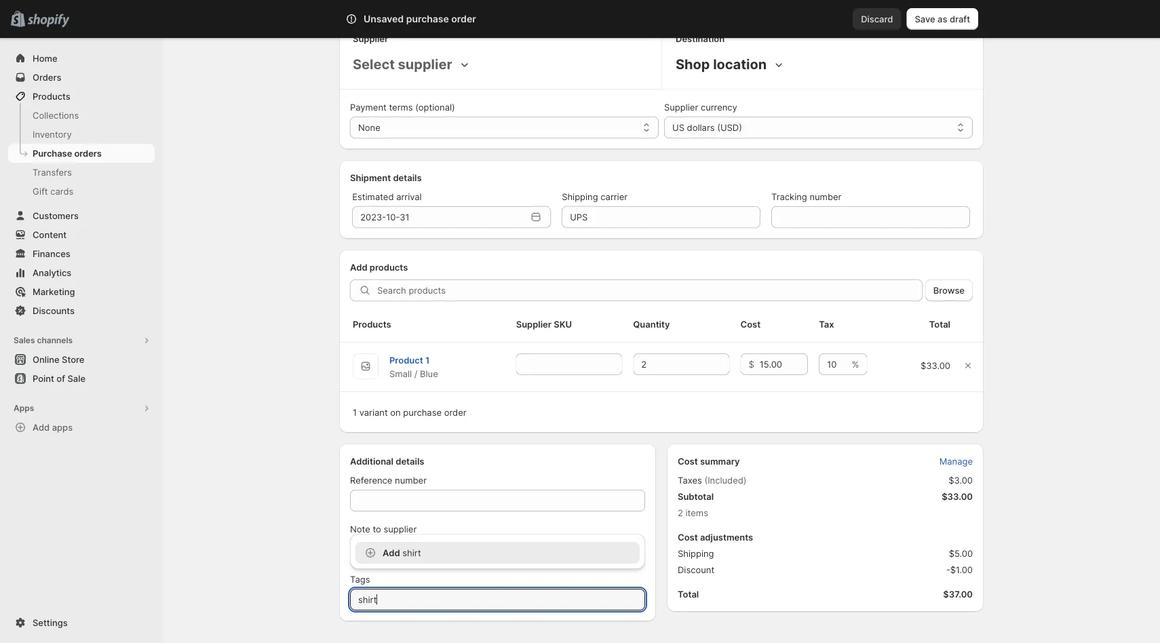Task type: locate. For each thing, give the bounding box(es) containing it.
Tracking number text field
[[772, 206, 970, 228]]

add left products
[[350, 262, 367, 272]]

supplier down unsaved
[[353, 33, 388, 44]]

add left shirt at bottom left
[[383, 548, 400, 558]]

None text field
[[516, 354, 622, 375]]

details up reference number
[[396, 456, 424, 467]]

supplier
[[398, 56, 452, 73], [384, 524, 417, 534]]

0 vertical spatial products
[[33, 91, 70, 101]]

discounts
[[33, 305, 75, 316]]

select supplier button
[[350, 54, 474, 75]]

1 vertical spatial number
[[395, 475, 427, 486]]

number for tracking number
[[810, 191, 842, 202]]

1 horizontal spatial number
[[810, 191, 842, 202]]

1 horizontal spatial shipping
[[678, 548, 714, 559]]

1 vertical spatial add
[[33, 422, 50, 433]]

cost up $
[[741, 319, 761, 329]]

cost down 2 items
[[678, 532, 698, 543]]

2 vertical spatial supplier
[[516, 319, 552, 329]]

add shirt
[[383, 548, 421, 558]]

1 horizontal spatial add
[[350, 262, 367, 272]]

2
[[678, 508, 683, 518]]

products
[[33, 91, 70, 101], [353, 319, 391, 329]]

0 horizontal spatial supplier
[[353, 33, 388, 44]]

product 1 small / blue
[[389, 355, 438, 379]]

inventory
[[33, 129, 72, 139]]

0 vertical spatial total
[[929, 319, 951, 329]]

0 horizontal spatial shipping
[[562, 191, 598, 202]]

terms
[[389, 102, 413, 112]]

$1.00
[[950, 565, 973, 575]]

0 vertical spatial supplier
[[353, 33, 388, 44]]

cost for cost
[[741, 319, 761, 329]]

Reference number text field
[[350, 490, 645, 512]]

shipping left carrier
[[562, 191, 598, 202]]

None number field
[[633, 354, 709, 375]]

taxes
[[678, 475, 702, 486]]

as
[[938, 14, 948, 24]]

marketing
[[33, 286, 75, 297]]

add
[[350, 262, 367, 272], [33, 422, 50, 433], [383, 548, 400, 558]]

sales
[[14, 336, 35, 345]]

supplier up (optional)
[[398, 56, 452, 73]]

products up collections
[[33, 91, 70, 101]]

unsaved purchase order
[[364, 13, 476, 25]]

inventory link
[[8, 125, 155, 144]]

cost up taxes
[[678, 456, 698, 467]]

supplier up us
[[664, 102, 698, 112]]

order right "search"
[[451, 13, 476, 25]]

1 left variant at bottom left
[[353, 407, 357, 418]]

2 vertical spatial add
[[383, 548, 400, 558]]

browse
[[934, 285, 965, 296]]

$
[[749, 359, 754, 369]]

1 vertical spatial supplier
[[384, 524, 417, 534]]

2 vertical spatial cost
[[678, 532, 698, 543]]

items
[[686, 508, 708, 518]]

1 vertical spatial 1
[[353, 407, 357, 418]]

cost summary
[[678, 456, 740, 467]]

supplier right 'to'
[[384, 524, 417, 534]]

1 vertical spatial total
[[678, 589, 699, 600]]

0 vertical spatial number
[[810, 191, 842, 202]]

number
[[810, 191, 842, 202], [395, 475, 427, 486]]

product
[[389, 355, 423, 365]]

2 horizontal spatial supplier
[[664, 102, 698, 112]]

1 inside product 1 small / blue
[[425, 355, 430, 365]]

settings
[[33, 617, 68, 628]]

1 vertical spatial purchase
[[403, 407, 442, 418]]

details up arrival
[[393, 172, 422, 183]]

1 horizontal spatial supplier
[[516, 319, 552, 329]]

$ text field
[[760, 354, 808, 375]]

0 horizontal spatial add
[[33, 422, 50, 433]]

online store
[[33, 354, 84, 365]]

gift cards
[[33, 186, 74, 196]]

details
[[393, 172, 422, 183], [396, 456, 424, 467]]

$5.00
[[949, 548, 973, 559]]

discounts link
[[8, 301, 155, 320]]

apps button
[[8, 399, 155, 418]]

details for additional details
[[396, 456, 424, 467]]

unsaved
[[364, 13, 404, 25]]

summary
[[700, 456, 740, 467]]

subtotal
[[678, 491, 714, 502]]

collections link
[[8, 106, 155, 125]]

small
[[389, 368, 412, 379]]

none
[[358, 122, 380, 133]]

tags
[[350, 574, 370, 585]]

0 vertical spatial shipping
[[562, 191, 598, 202]]

1 vertical spatial details
[[396, 456, 424, 467]]

0 horizontal spatial number
[[395, 475, 427, 486]]

collections
[[33, 110, 79, 120]]

products up product
[[353, 319, 391, 329]]

1
[[425, 355, 430, 365], [353, 407, 357, 418]]

online store link
[[8, 350, 155, 369]]

1 variant on purchase order
[[353, 407, 467, 418]]

discard link
[[853, 8, 901, 30]]

0 vertical spatial cost
[[741, 319, 761, 329]]

shipping up the discount
[[678, 548, 714, 559]]

add left apps
[[33, 422, 50, 433]]

total down 'browse' button
[[929, 319, 951, 329]]

draft
[[950, 14, 970, 24]]

purchase right on
[[403, 407, 442, 418]]

purchase
[[406, 13, 449, 25], [403, 407, 442, 418]]

number right "tracking"
[[810, 191, 842, 202]]

customers
[[33, 210, 79, 221]]

-$1.00
[[946, 565, 973, 575]]

2 items
[[678, 508, 708, 518]]

total
[[929, 319, 951, 329], [678, 589, 699, 600]]

1 horizontal spatial 1
[[425, 355, 430, 365]]

save as draft
[[915, 14, 970, 24]]

tracking
[[772, 191, 807, 202]]

0 vertical spatial add
[[350, 262, 367, 272]]

shop
[[676, 56, 710, 73]]

gift cards link
[[8, 182, 155, 201]]

supplier
[[353, 33, 388, 44], [664, 102, 698, 112], [516, 319, 552, 329]]

purchase right unsaved
[[406, 13, 449, 25]]

0 vertical spatial 1
[[425, 355, 430, 365]]

1 vertical spatial order
[[444, 407, 467, 418]]

shipping for shipping
[[678, 548, 714, 559]]

number for reference number
[[395, 475, 427, 486]]

currency
[[701, 102, 737, 112]]

0 vertical spatial details
[[393, 172, 422, 183]]

0 horizontal spatial total
[[678, 589, 699, 600]]

supplier left sku
[[516, 319, 552, 329]]

manage
[[940, 456, 973, 467]]

1 vertical spatial $33.00
[[942, 491, 973, 502]]

orders
[[33, 72, 61, 82]]

sales channels button
[[8, 331, 155, 350]]

number down additional details
[[395, 475, 427, 486]]

quantity
[[633, 319, 670, 329]]

0 vertical spatial order
[[451, 13, 476, 25]]

1 vertical spatial cost
[[678, 456, 698, 467]]

shipment
[[350, 172, 391, 183]]

to
[[373, 524, 381, 534]]

total down the discount
[[678, 589, 699, 600]]

finances
[[33, 248, 70, 259]]

1 horizontal spatial total
[[929, 319, 951, 329]]

0 vertical spatial supplier
[[398, 56, 452, 73]]

home
[[33, 53, 57, 63]]

1 horizontal spatial products
[[353, 319, 391, 329]]

add for add apps
[[33, 422, 50, 433]]

location
[[713, 56, 767, 73]]

$3.00
[[949, 475, 973, 486]]

on
[[390, 407, 401, 418]]

0 horizontal spatial 1
[[353, 407, 357, 418]]

1 vertical spatial shipping
[[678, 548, 714, 559]]

order right on
[[444, 407, 467, 418]]

add inside add apps button
[[33, 422, 50, 433]]

transfers
[[33, 167, 72, 177]]

1 up blue
[[425, 355, 430, 365]]

1 vertical spatial supplier
[[664, 102, 698, 112]]

Search products text field
[[377, 280, 923, 301]]



Task type: describe. For each thing, give the bounding box(es) containing it.
Estimated arrival text field
[[352, 206, 527, 228]]

payment
[[350, 102, 387, 112]]

/
[[414, 368, 418, 379]]

sales channels
[[14, 336, 73, 345]]

estimated
[[352, 191, 394, 202]]

% text field
[[819, 354, 849, 375]]

point of sale button
[[0, 369, 163, 388]]

cost for cost summary
[[678, 456, 698, 467]]

supplier for supplier currency
[[664, 102, 698, 112]]

note to supplier
[[350, 524, 417, 534]]

cards
[[50, 186, 74, 196]]

shipping for shipping carrier
[[562, 191, 598, 202]]

save as draft button
[[907, 8, 978, 30]]

settings link
[[8, 613, 155, 632]]

$37.00
[[943, 589, 973, 600]]

(optional)
[[415, 102, 455, 112]]

payment terms (optional)
[[350, 102, 455, 112]]

discard
[[861, 14, 893, 24]]

add for add products
[[350, 262, 367, 272]]

dollars
[[687, 122, 715, 133]]

supplier for supplier sku
[[516, 319, 552, 329]]

analytics
[[33, 267, 71, 278]]

supplier for supplier
[[353, 33, 388, 44]]

customers link
[[8, 206, 155, 225]]

products
[[370, 262, 408, 272]]

shipping carrier
[[562, 191, 628, 202]]

tracking number
[[772, 191, 842, 202]]

products link
[[8, 87, 155, 106]]

browse button
[[925, 280, 973, 301]]

supplier currency
[[664, 102, 737, 112]]

estimated arrival
[[352, 191, 422, 202]]

cost for cost adjustments
[[678, 532, 698, 543]]

analytics link
[[8, 263, 155, 282]]

of
[[57, 373, 65, 384]]

manage button
[[931, 452, 981, 471]]

apps
[[14, 403, 34, 413]]

select
[[353, 56, 395, 73]]

product 1 link
[[389, 355, 430, 365]]

search button
[[383, 8, 777, 30]]

supplier sku
[[516, 319, 572, 329]]

online store button
[[0, 350, 163, 369]]

shopify image
[[27, 14, 69, 27]]

0 vertical spatial purchase
[[406, 13, 449, 25]]

shop location button
[[673, 54, 789, 75]]

shirt
[[403, 548, 421, 558]]

0 vertical spatial $33.00
[[921, 360, 951, 371]]

(usd)
[[717, 122, 742, 133]]

note
[[350, 524, 370, 534]]

search
[[405, 14, 434, 24]]

adjustments
[[700, 532, 753, 543]]

store
[[62, 354, 84, 365]]

orders link
[[8, 68, 155, 87]]

transfers link
[[8, 163, 155, 182]]

2 horizontal spatial add
[[383, 548, 400, 558]]

apps
[[52, 422, 73, 433]]

cost adjustments
[[678, 532, 753, 543]]

us dollars (usd)
[[672, 122, 742, 133]]

reference number
[[350, 475, 427, 486]]

sku
[[554, 319, 572, 329]]

additional details
[[350, 456, 424, 467]]

taxes (included)
[[678, 475, 747, 486]]

add apps
[[33, 422, 73, 433]]

reference
[[350, 475, 392, 486]]

us
[[672, 122, 685, 133]]

destination
[[676, 33, 725, 44]]

sale
[[67, 373, 86, 384]]

Tags text field
[[350, 589, 645, 611]]

save
[[915, 14, 935, 24]]

(included)
[[705, 475, 747, 486]]

gift
[[33, 186, 48, 196]]

purchase
[[33, 148, 72, 158]]

content link
[[8, 225, 155, 244]]

discount
[[678, 565, 715, 575]]

marketing link
[[8, 282, 155, 301]]

supplier inside dropdown button
[[398, 56, 452, 73]]

0 horizontal spatial products
[[33, 91, 70, 101]]

purchase orders link
[[8, 144, 155, 163]]

add products
[[350, 262, 408, 272]]

point of sale link
[[8, 369, 155, 388]]

finances link
[[8, 244, 155, 263]]

variant
[[359, 407, 388, 418]]

-
[[946, 565, 950, 575]]

arrival
[[396, 191, 422, 202]]

blue
[[420, 368, 438, 379]]

point
[[33, 373, 54, 384]]

details for shipment details
[[393, 172, 422, 183]]

Shipping carrier text field
[[562, 206, 761, 228]]

1 vertical spatial products
[[353, 319, 391, 329]]

orders
[[74, 148, 102, 158]]



Task type: vqa. For each thing, say whether or not it's contained in the screenshot.
the top 1
yes



